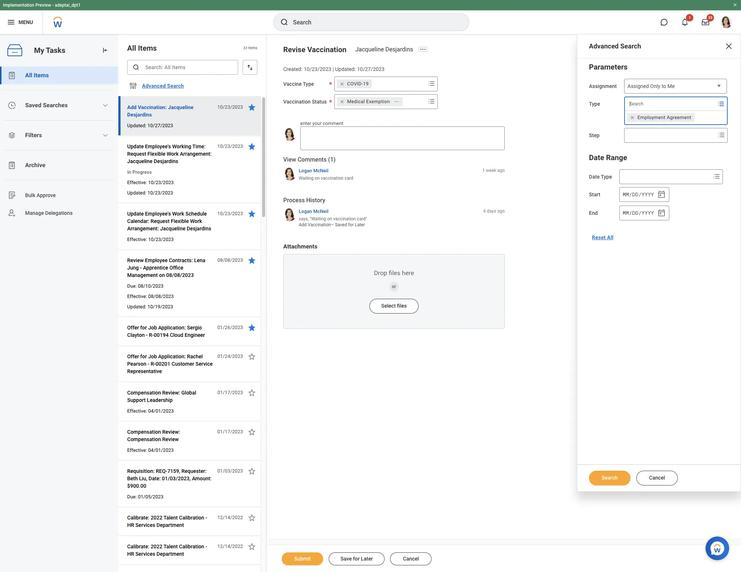 Task type: describe. For each thing, give the bounding box(es) containing it.
r- for 00194
[[149, 332, 154, 338]]

star image for compensation review: compensation review
[[248, 428, 257, 437]]

date for date range
[[590, 153, 605, 162]]

notifications large image
[[682, 19, 689, 26]]

request inside update employee's working time: request flexible work arrangement: jacqueline desjardins
[[127, 151, 146, 157]]

arrangement: inside update employee's work schedule calendar: request flexible work arrangement: jacqueline desjardins
[[127, 226, 159, 232]]

update employee's working time: request flexible work arrangement: jacqueline desjardins button
[[127, 142, 214, 166]]

implementation
[[3, 3, 34, 8]]

offer for job application: sergio clayton ‎- r-00194 cloud engineer
[[127, 325, 205, 338]]

all items inside item list element
[[127, 44, 157, 53]]

search inside item list element
[[167, 83, 184, 89]]

all items button
[[0, 67, 118, 84]]

review employee contracts: lena jung - apprentice office management on 08/08/2023 button
[[127, 256, 214, 280]]

04/01/2023 for review
[[148, 448, 174, 453]]

offer for offer for job application: sergio clayton ‎- r-00194 cloud engineer
[[127, 325, 139, 331]]

view
[[284, 156, 296, 163]]

calendar image for end
[[658, 209, 667, 218]]

01/17/2023 for compensation review: global support leadership
[[218, 390, 243, 396]]

compensation review: global support leadership
[[127, 390, 196, 403]]

time:
[[193, 144, 206, 150]]

me
[[668, 83, 675, 89]]

1 vertical spatial vaccination
[[284, 99, 311, 105]]

add vaccination: jacqueline desjardins button
[[127, 103, 214, 119]]

attachments region
[[284, 243, 505, 329]]

created: 10/23/2023 | updated: 10/27/2023
[[284, 66, 385, 72]]

my tasks
[[34, 46, 65, 55]]

talent for first star image from the bottom 'calibrate: 2022 talent calibration - hr services department' button
[[164, 544, 178, 550]]

5 star image from the top
[[248, 572, 257, 573]]

office
[[170, 265, 184, 271]]

prompts image for start
[[713, 172, 722, 181]]

employee
[[145, 258, 168, 264]]

star image for requisition: req-7159, requester: beth liu, date: 01/03/2023, amount: $900.00
[[248, 467, 257, 476]]

compensation review: global support leadership button
[[127, 389, 214, 405]]

–
[[331, 223, 334, 228]]

delegations
[[45, 210, 73, 216]]

mm / dd / yyyy for end
[[623, 209, 655, 216]]

bulk
[[25, 192, 35, 198]]

vaccine
[[284, 81, 302, 87]]

jacqueline desjardins
[[356, 46, 414, 53]]

- inside banner
[[52, 3, 54, 8]]

desjardins inside update employee's work schedule calendar: request flexible work arrangement: jacqueline desjardins
[[187, 226, 211, 232]]

covid-19, press delete to clear value. option
[[337, 79, 372, 88]]

revise vaccination
[[284, 45, 347, 54]]

assigned only to me
[[628, 83, 675, 89]]

transformation import image
[[101, 47, 109, 54]]

due: for review employee contracts: lena jung - apprentice office management on 08/08/2023
[[127, 284, 137, 289]]

1 star image from the top
[[248, 103, 257, 112]]

1
[[483, 168, 485, 173]]

employment agreement
[[638, 115, 692, 120]]

approve
[[37, 192, 56, 198]]

all inside item list element
[[127, 44, 136, 53]]

beth
[[127, 476, 138, 482]]

x image
[[725, 42, 734, 51]]

prompts image for vaccination status
[[427, 79, 436, 88]]

logan mcneil button for history
[[299, 208, 329, 215]]

exemption
[[367, 99, 390, 104]]

01/03/2023
[[218, 469, 243, 474]]

mm for start
[[623, 191, 630, 198]]

says,
[[299, 217, 309, 222]]

3 effective: from the top
[[127, 294, 147, 299]]

select files button
[[370, 299, 419, 314]]

due: 08/10/2023
[[127, 284, 164, 289]]

logan for history
[[299, 209, 312, 214]]

liu,
[[139, 476, 147, 482]]

week
[[486, 168, 497, 173]]

manage delegations link
[[0, 204, 118, 222]]

vaccination:
[[138, 104, 167, 110]]

updated: right |
[[335, 66, 356, 72]]

calendar:
[[127, 218, 149, 224]]

sergio
[[187, 325, 202, 331]]

logan mcneil button for comments
[[299, 168, 329, 174]]

flexible inside update employee's working time: request flexible work arrangement: jacqueline desjardins
[[148, 151, 166, 157]]

star image for update employee's work schedule calendar: request flexible work arrangement: jacqueline desjardins
[[248, 210, 257, 218]]

assigned only to me button
[[625, 79, 728, 94]]

1 vertical spatial work
[[172, 211, 184, 217]]

employment agreement, press delete to clear value. option
[[628, 113, 695, 122]]

add inside says, "waiting on vaccination card" add vaccination – saved for later
[[299, 223, 307, 228]]

close environment banner image
[[734, 3, 738, 7]]

offer for job application: rachel pearson ‎- r-00201 customer service representative button
[[127, 352, 214, 376]]

33 items
[[243, 46, 258, 50]]

archive button
[[0, 157, 118, 174]]

end
[[590, 210, 598, 216]]

process history region
[[284, 197, 505, 231]]

employee's photo (logan mcneil) image
[[284, 128, 297, 141]]

all inside button
[[608, 235, 614, 241]]

logan mcneil for history
[[299, 209, 329, 214]]

star image for compensation review: global support leadership
[[248, 389, 257, 398]]

08/10/2023
[[138, 284, 164, 289]]

my
[[34, 46, 44, 55]]

employee's for flexible
[[145, 144, 171, 150]]

enter your comment text field
[[301, 127, 505, 150]]

clayton
[[127, 332, 145, 338]]

review inside review employee contracts: lena jung - apprentice office management on 08/08/2023
[[127, 258, 144, 264]]

compensation review: compensation review button
[[127, 428, 214, 444]]

covid-19 element
[[348, 81, 369, 87]]

services for first star image from the bottom 'calibrate: 2022 talent calibration - hr services department' button
[[136, 552, 155, 557]]

effective: 08/08/2023
[[127, 294, 174, 299]]

job for 00194
[[148, 325, 157, 331]]

department for star icon for calibrate: 2022 talent calibration - hr services department 'calibrate: 2022 talent calibration - hr services department' button
[[157, 523, 184, 529]]

offer for offer for job application: rachel pearson ‎- r-00201 customer service representative
[[127, 354, 139, 360]]

star image for review employee contracts: lena jung - apprentice office management on 08/08/2023
[[248, 256, 257, 265]]

logan mcneil for comments
[[299, 168, 329, 173]]

manage
[[25, 210, 44, 216]]

2 vertical spatial 08/08/2023
[[148, 294, 174, 299]]

work inside update employee's working time: request flexible work arrangement: jacqueline desjardins
[[167, 151, 179, 157]]

updated: for updated: 10/27/2023
[[127, 123, 146, 128]]

later
[[355, 223, 365, 228]]

application: for customer
[[158, 354, 186, 360]]

01/03/2023,
[[162, 476, 191, 482]]

search image
[[133, 64, 140, 71]]

jung
[[127, 265, 139, 271]]

effective: for compensation review: global support leadership
[[127, 409, 147, 414]]

start group
[[620, 187, 670, 202]]

calibrate: for first star image from the bottom
[[127, 544, 150, 550]]

calibrate: 2022 talent calibration - hr services department button for first star image from the bottom
[[127, 543, 214, 559]]

0 vertical spatial 08/08/2023
[[218, 258, 243, 263]]

manage delegations
[[25, 210, 73, 216]]

covid-
[[348, 81, 363, 87]]

rachel
[[187, 354, 203, 360]]

step
[[590, 133, 600, 138]]

agreement
[[667, 115, 692, 120]]

hr for first star image from the bottom
[[127, 552, 134, 557]]

medical exemption
[[348, 99, 390, 104]]

calibrate: 2022 talent calibration - hr services department for star icon for calibrate: 2022 talent calibration - hr services department
[[127, 515, 207, 529]]

date range group
[[590, 152, 730, 221]]

items inside button
[[34, 72, 49, 79]]

1 effective: from the top
[[127, 180, 147, 185]]

Date Type field
[[620, 170, 711, 184]]

clipboard image
[[7, 71, 16, 80]]

2 vertical spatial work
[[190, 218, 202, 224]]

0 horizontal spatial prompts image
[[427, 97, 436, 106]]

advanced search dialog
[[577, 34, 742, 492]]

01/17/2023 for compensation review: compensation review
[[218, 429, 243, 435]]

adeptai_dpt1
[[55, 3, 81, 8]]

reset
[[593, 235, 606, 241]]

process
[[284, 197, 305, 204]]

my tasks element
[[0, 34, 118, 573]]

due: 01/05/2023
[[127, 495, 164, 500]]

advanced inside button
[[142, 83, 166, 89]]

cancel
[[650, 475, 666, 481]]

management
[[127, 272, 158, 278]]

archive
[[25, 162, 45, 169]]

search button
[[590, 471, 631, 486]]

profile logan mcneil element
[[717, 14, 737, 30]]

0 vertical spatial 10/27/2023
[[357, 66, 385, 72]]

12/14/2022 for star icon for calibrate: 2022 talent calibration - hr services department
[[218, 515, 243, 521]]

in
[[127, 170, 131, 175]]

yyyy for end
[[642, 209, 655, 216]]

implementation preview -   adeptai_dpt1 banner
[[0, 0, 742, 34]]

comment
[[323, 121, 344, 126]]

advanced inside dialog
[[590, 42, 619, 50]]

working
[[172, 144, 191, 150]]

1 horizontal spatial on
[[315, 176, 320, 181]]

configure image
[[129, 81, 138, 90]]

date range
[[590, 153, 628, 162]]

support
[[127, 398, 146, 403]]

jacqueline inside update employee's work schedule calendar: request flexible work arrangement: jacqueline desjardins
[[160, 226, 186, 232]]

x small image
[[629, 114, 637, 121]]

mcneil for comments
[[314, 168, 329, 173]]

flexible inside update employee's work schedule calendar: request flexible work arrangement: jacqueline desjardins
[[171, 218, 189, 224]]

all items inside all items button
[[25, 72, 49, 79]]

2022 for first star image from the bottom
[[151, 544, 163, 550]]

mm for end
[[623, 209, 630, 216]]

calibrate: 2022 talent calibration - hr services department for first star image from the bottom
[[127, 544, 207, 557]]

updated: 10/19/2023
[[127, 304, 173, 310]]

$900.00
[[127, 483, 146, 489]]

2 horizontal spatial search
[[621, 42, 642, 50]]

dd for end
[[633, 209, 639, 216]]

01/24/2023
[[218, 354, 243, 359]]

request inside update employee's work schedule calendar: request flexible work arrangement: jacqueline desjardins
[[151, 218, 170, 224]]

range
[[607, 153, 628, 162]]

cloud
[[170, 332, 184, 338]]

action bar region
[[267, 546, 742, 573]]

item list element
[[118, 34, 267, 573]]

days
[[487, 209, 497, 214]]

service
[[196, 361, 213, 367]]

on inside says, "waiting on vaccination card" add vaccination – saved for later
[[328, 217, 332, 222]]

items
[[248, 46, 258, 50]]

list containing all items
[[0, 67, 118, 222]]

related actions image
[[394, 99, 400, 104]]

updated: for updated: 10/19/2023
[[127, 304, 146, 310]]

start
[[590, 192, 601, 198]]

employment agreement element
[[638, 114, 692, 121]]

advanced search inside advanced search button
[[142, 83, 184, 89]]

r- for 00201
[[151, 361, 156, 367]]

engineer
[[185, 332, 205, 338]]

vaccine type
[[284, 81, 314, 87]]

star image for calibrate: 2022 talent calibration - hr services department
[[248, 514, 257, 523]]

star image for update employee's working time: request flexible work arrangement: jacqueline desjardins
[[248, 142, 257, 151]]

effective: 04/01/2023 for review
[[127, 448, 174, 453]]

says, "waiting on vaccination card" add vaccination – saved for later
[[299, 217, 367, 228]]

date for date type
[[590, 174, 600, 180]]

requisition:
[[127, 469, 155, 475]]



Task type: locate. For each thing, give the bounding box(es) containing it.
1 vertical spatial 2022
[[151, 544, 163, 550]]

type down the date range button
[[601, 174, 613, 180]]

0 vertical spatial for
[[348, 223, 354, 228]]

or
[[392, 284, 396, 290]]

1 department from the top
[[157, 523, 184, 529]]

2 dd from the top
[[633, 209, 639, 216]]

0 vertical spatial review
[[127, 258, 144, 264]]

x small image
[[339, 80, 346, 88], [339, 98, 346, 105]]

2 offer from the top
[[127, 354, 139, 360]]

employee's
[[145, 144, 171, 150], [145, 211, 171, 217]]

all items right clipboard image
[[25, 72, 49, 79]]

‎- for pearson
[[148, 361, 150, 367]]

talent for star icon for calibrate: 2022 talent calibration - hr services department 'calibrate: 2022 talent calibration - hr services department' button
[[164, 515, 178, 521]]

inbox large image
[[703, 19, 710, 26]]

mcneil
[[314, 168, 329, 173], [314, 209, 329, 214]]

mcneil inside process history region
[[314, 209, 329, 214]]

1 vertical spatial all
[[25, 72, 32, 79]]

0 horizontal spatial search
[[167, 83, 184, 89]]

vaccination up |
[[308, 45, 347, 54]]

compensation up requisition: on the bottom of page
[[127, 437, 161, 443]]

apprentice
[[143, 265, 168, 271]]

2 due: from the top
[[127, 495, 137, 500]]

flexible down schedule
[[171, 218, 189, 224]]

effective: for compensation review: compensation review
[[127, 448, 147, 453]]

1 dd from the top
[[633, 191, 639, 198]]

19
[[363, 81, 369, 87]]

1 vertical spatial mcneil
[[314, 209, 329, 214]]

4 effective: from the top
[[127, 409, 147, 414]]

due: down $900.00
[[127, 495, 137, 500]]

Step field
[[625, 129, 716, 142]]

1 12/14/2022 from the top
[[218, 515, 243, 521]]

1 vertical spatial mm
[[623, 209, 630, 216]]

08/08/2023 right lena
[[218, 258, 243, 263]]

for inside offer for job application: rachel pearson ‎- r-00201 customer service representative
[[140, 354, 147, 360]]

1 yyyy from the top
[[642, 191, 655, 198]]

1 vertical spatial 10/27/2023
[[148, 123, 173, 128]]

2 employee's from the top
[[145, 211, 171, 217]]

5 star image from the top
[[248, 428, 257, 437]]

0 vertical spatial vaccination
[[308, 45, 347, 54]]

advanced search up parameters button on the top right
[[590, 42, 642, 50]]

dd down start group
[[633, 209, 639, 216]]

1 vertical spatial offer
[[127, 354, 139, 360]]

jacqueline inside update employee's working time: request flexible work arrangement: jacqueline desjardins
[[127, 158, 153, 164]]

1 update from the top
[[127, 144, 144, 150]]

0 vertical spatial due:
[[127, 284, 137, 289]]

2 01/17/2023 from the top
[[218, 429, 243, 435]]

in progress
[[127, 170, 152, 175]]

0 vertical spatial dd
[[633, 191, 639, 198]]

2 2022 from the top
[[151, 544, 163, 550]]

2 calibrate: from the top
[[127, 544, 150, 550]]

dd
[[633, 191, 639, 198], [633, 209, 639, 216]]

1 hr from the top
[[127, 523, 134, 529]]

work left schedule
[[172, 211, 184, 217]]

preview
[[35, 3, 51, 8]]

1 vertical spatial logan mcneil
[[299, 209, 329, 214]]

1 offer from the top
[[127, 325, 139, 331]]

end group
[[620, 206, 670, 221]]

progress
[[133, 170, 152, 175]]

effective: down due: 08/10/2023
[[127, 294, 147, 299]]

0 vertical spatial offer
[[127, 325, 139, 331]]

tasks
[[46, 46, 65, 55]]

for inside says, "waiting on vaccination card" add vaccination – saved for later
[[348, 223, 354, 228]]

compensation up support
[[127, 390, 161, 396]]

offer inside offer for job application: rachel pearson ‎- r-00201 customer service representative
[[127, 354, 139, 360]]

1 vertical spatial effective: 10/23/2023
[[127, 237, 174, 242]]

2 calibrate: 2022 talent calibration - hr services department button from the top
[[127, 543, 214, 559]]

0 vertical spatial calendar image
[[658, 190, 667, 199]]

x small image for type
[[339, 80, 346, 88]]

employee's for request
[[145, 211, 171, 217]]

1 vertical spatial all items
[[25, 72, 49, 79]]

calendar image down start group
[[658, 209, 667, 218]]

1 horizontal spatial advanced
[[590, 42, 619, 50]]

10/27/2023 up "19"
[[357, 66, 385, 72]]

2 vertical spatial all
[[608, 235, 614, 241]]

2 department from the top
[[157, 552, 184, 557]]

effective: down support
[[127, 409, 147, 414]]

lena
[[194, 258, 206, 264]]

parameters group
[[590, 61, 730, 143]]

mm inside start group
[[623, 191, 630, 198]]

effective: for update employee's work schedule calendar: request flexible work arrangement: jacqueline desjardins
[[127, 237, 147, 242]]

updated: 10/27/2023
[[127, 123, 173, 128]]

employee's up calendar:
[[145, 211, 171, 217]]

type for date type
[[601, 174, 613, 180]]

1 vertical spatial 04/01/2023
[[148, 448, 174, 453]]

all items up search image
[[127, 44, 157, 53]]

update inside update employee's work schedule calendar: request flexible work arrangement: jacqueline desjardins
[[127, 211, 144, 217]]

jacqueline down 'implementation preview -   adeptai_dpt1' banner
[[356, 46, 384, 53]]

compensation
[[127, 390, 161, 396], [127, 429, 161, 435], [127, 437, 161, 443]]

select files
[[382, 303, 407, 309]]

logan
[[299, 168, 312, 173], [299, 209, 312, 214]]

star image
[[248, 103, 257, 112], [248, 324, 257, 332], [248, 352, 257, 361], [248, 514, 257, 523], [248, 572, 257, 573]]

1 vertical spatial date
[[590, 174, 600, 180]]

jacqueline down advanced search button
[[168, 104, 194, 110]]

3 compensation from the top
[[127, 437, 161, 443]]

2 effective: from the top
[[127, 237, 147, 242]]

1 vertical spatial on
[[328, 217, 332, 222]]

6
[[484, 209, 486, 214]]

star image for offer for job application: sergio clayton ‎- r-00194 cloud engineer
[[248, 324, 257, 332]]

for left later
[[348, 223, 354, 228]]

0 vertical spatial all items
[[127, 44, 157, 53]]

0 vertical spatial services
[[136, 523, 155, 529]]

vaccination down vaccine type
[[284, 99, 311, 105]]

calibrate: for star icon for calibrate: 2022 talent calibration - hr services department
[[127, 515, 150, 521]]

type for vaccine type
[[303, 81, 314, 87]]

1 talent from the top
[[164, 515, 178, 521]]

date:
[[149, 476, 161, 482]]

|
[[333, 66, 334, 72]]

2 hr from the top
[[127, 552, 134, 557]]

all up search image
[[127, 44, 136, 53]]

all inside button
[[25, 72, 32, 79]]

0 horizontal spatial arrangement:
[[127, 226, 159, 232]]

1 compensation from the top
[[127, 390, 161, 396]]

0 vertical spatial ago
[[498, 168, 505, 173]]

desjardins inside add vaccination: jacqueline desjardins
[[127, 112, 152, 118]]

due: for requisition: req-7159, requester: beth liu, date: 01/03/2023, amount: $900.00
[[127, 495, 137, 500]]

2 review: from the top
[[162, 429, 180, 435]]

mm / dd / yyyy
[[623, 191, 655, 198], [623, 209, 655, 216]]

1 mcneil from the top
[[314, 168, 329, 173]]

04/01/2023 down leadership at the bottom
[[148, 409, 174, 414]]

01/26/2023
[[218, 325, 243, 331]]

ago for view comments (1)
[[498, 168, 505, 173]]

0 vertical spatial flexible
[[148, 151, 166, 157]]

12/14/2022 for first star image from the bottom
[[218, 544, 243, 550]]

dd up the "end" group
[[633, 191, 639, 198]]

rename image
[[7, 191, 16, 200]]

1 vertical spatial compensation
[[127, 429, 161, 435]]

calibrate: 2022 talent calibration - hr services department button
[[127, 514, 214, 530], [127, 543, 214, 559]]

for for offer for job application: rachel pearson ‎- r-00201 customer service representative
[[140, 354, 147, 360]]

to
[[662, 83, 667, 89]]

08/08/2023 inside review employee contracts: lena jung - apprentice office management on 08/08/2023
[[166, 272, 194, 278]]

2 star image from the top
[[248, 210, 257, 218]]

representative
[[127, 369, 162, 375]]

logan mcneil inside process history region
[[299, 209, 329, 214]]

job for 00201
[[148, 354, 157, 360]]

1 logan mcneil button from the top
[[299, 168, 329, 174]]

1 logan from the top
[[299, 168, 312, 173]]

updated: down the effective: 08/08/2023
[[127, 304, 146, 310]]

job up the 00201
[[148, 354, 157, 360]]

application: inside offer for job application: rachel pearson ‎- r-00201 customer service representative
[[158, 354, 186, 360]]

r- inside offer for job application: rachel pearson ‎- r-00201 customer service representative
[[151, 361, 156, 367]]

add down says, on the top
[[299, 223, 307, 228]]

logan mcneil button inside process history region
[[299, 208, 329, 215]]

reset all button
[[590, 230, 617, 245]]

vaccination
[[321, 176, 344, 181], [334, 217, 356, 222]]

application:
[[158, 325, 186, 331], [158, 354, 186, 360]]

0 vertical spatial advanced
[[590, 42, 619, 50]]

application: for cloud
[[158, 325, 186, 331]]

enter your comment
[[301, 121, 344, 126]]

advanced search up vaccination:
[[142, 83, 184, 89]]

2 vertical spatial search
[[602, 475, 618, 481]]

‎- inside "offer for job application: sergio clayton ‎- r-00194 cloud engineer"
[[146, 332, 148, 338]]

effective: 10/23/2023
[[127, 180, 174, 185], [127, 237, 174, 242]]

assignment
[[590, 83, 617, 89]]

0 vertical spatial prompts image
[[427, 79, 436, 88]]

2 talent from the top
[[164, 544, 178, 550]]

2 horizontal spatial all
[[608, 235, 614, 241]]

logan mcneil up "waiting
[[299, 209, 329, 214]]

2 mm / dd / yyyy from the top
[[623, 209, 655, 216]]

3 star image from the top
[[248, 256, 257, 265]]

1 review: from the top
[[162, 390, 180, 396]]

2 logan from the top
[[299, 209, 312, 214]]

due:
[[127, 284, 137, 289], [127, 495, 137, 500]]

1 horizontal spatial search
[[602, 475, 618, 481]]

1 employee's from the top
[[145, 144, 171, 150]]

2 x small image from the top
[[339, 98, 346, 105]]

mm up the "end" group
[[623, 191, 630, 198]]

1 vertical spatial advanced search
[[142, 83, 184, 89]]

10/27/2023
[[357, 66, 385, 72], [148, 123, 173, 128]]

1 week ago
[[483, 168, 505, 173]]

1 calendar image from the top
[[658, 190, 667, 199]]

jacqueline down schedule
[[160, 226, 186, 232]]

offer inside "offer for job application: sergio clayton ‎- r-00194 cloud engineer"
[[127, 325, 139, 331]]

effective: down in progress
[[127, 180, 147, 185]]

0 vertical spatial all
[[127, 44, 136, 53]]

job up 00194
[[148, 325, 157, 331]]

1 mm from the top
[[623, 191, 630, 198]]

‎- for clayton
[[146, 332, 148, 338]]

medical exemption, press delete to clear value. option
[[337, 97, 403, 106]]

1 vertical spatial department
[[157, 552, 184, 557]]

1 calibrate: from the top
[[127, 515, 150, 521]]

- inside review employee contracts: lena jung - apprentice office management on 08/08/2023
[[140, 265, 142, 271]]

1 effective: 10/23/2023 from the top
[[127, 180, 174, 185]]

requester:
[[182, 469, 207, 475]]

1 vertical spatial flexible
[[171, 218, 189, 224]]

0 vertical spatial employee's
[[145, 144, 171, 150]]

parameters button
[[590, 63, 628, 71]]

yyyy inside the "end" group
[[642, 209, 655, 216]]

mm / dd / yyyy up the "end" group
[[623, 191, 655, 198]]

‎- up representative
[[148, 361, 150, 367]]

amount:
[[192, 476, 212, 482]]

0 vertical spatial talent
[[164, 515, 178, 521]]

1 ago from the top
[[498, 168, 505, 173]]

‎- right clayton
[[146, 332, 148, 338]]

prompts image
[[427, 97, 436, 106], [717, 100, 726, 108]]

1 04/01/2023 from the top
[[148, 409, 174, 414]]

2 calendar image from the top
[[658, 209, 667, 218]]

1 application: from the top
[[158, 325, 186, 331]]

1 vertical spatial r-
[[151, 361, 156, 367]]

application: up the 00201
[[158, 354, 186, 360]]

dd for start
[[633, 191, 639, 198]]

r- up representative
[[151, 361, 156, 367]]

mm / dd / yyyy down start group
[[623, 209, 655, 216]]

0 vertical spatial review:
[[162, 390, 180, 396]]

1 x small image from the top
[[339, 80, 346, 88]]

bulk approve link
[[0, 187, 118, 204]]

1 star image from the top
[[248, 142, 257, 151]]

mm / dd / yyyy inside the "end" group
[[623, 209, 655, 216]]

type down assignment
[[590, 101, 601, 107]]

1 vertical spatial review
[[162, 437, 179, 443]]

vaccination inside says, "waiting on vaccination card" add vaccination – saved for later
[[308, 223, 331, 228]]

department for first star image from the bottom 'calibrate: 2022 talent calibration - hr services department' button
[[157, 552, 184, 557]]

review: up leadership at the bottom
[[162, 390, 180, 396]]

0 vertical spatial arrangement:
[[180, 151, 212, 157]]

review inside compensation review: compensation review
[[162, 437, 179, 443]]

1 calibrate: 2022 talent calibration - hr services department from the top
[[127, 515, 207, 529]]

10/27/2023 inside item list element
[[148, 123, 173, 128]]

1 vertical spatial request
[[151, 218, 170, 224]]

employee's inside update employee's working time: request flexible work arrangement: jacqueline desjardins
[[145, 144, 171, 150]]

x small image left covid-
[[339, 80, 346, 88]]

2 04/01/2023 from the top
[[148, 448, 174, 453]]

0 horizontal spatial on
[[159, 272, 165, 278]]

all
[[127, 44, 136, 53], [25, 72, 32, 79], [608, 235, 614, 241]]

0 vertical spatial mcneil
[[314, 168, 329, 173]]

update for update employee's work schedule calendar: request flexible work arrangement: jacqueline desjardins
[[127, 211, 144, 217]]

type right vaccine
[[303, 81, 314, 87]]

review: inside compensation review: compensation review
[[162, 429, 180, 435]]

hr
[[127, 523, 134, 529], [127, 552, 134, 557]]

4 star image from the top
[[248, 389, 257, 398]]

implementation preview -   adeptai_dpt1
[[3, 3, 81, 8]]

‎-
[[146, 332, 148, 338], [148, 361, 150, 367]]

0 vertical spatial on
[[315, 176, 320, 181]]

1 effective: 04/01/2023 from the top
[[127, 409, 174, 414]]

arrangement: inside update employee's working time: request flexible work arrangement: jacqueline desjardins
[[180, 151, 212, 157]]

1 horizontal spatial prompts image
[[717, 100, 726, 108]]

1 horizontal spatial items
[[138, 44, 157, 53]]

3 star image from the top
[[248, 352, 257, 361]]

2 vertical spatial vaccination
[[308, 223, 331, 228]]

0 vertical spatial ‎-
[[146, 332, 148, 338]]

update down updated: 10/27/2023
[[127, 144, 144, 150]]

prompts image inside date range group
[[713, 172, 722, 181]]

effective: 04/01/2023 down compensation review: compensation review
[[127, 448, 174, 453]]

yyyy down start group
[[642, 209, 655, 216]]

employee's down updated: 10/27/2023
[[145, 144, 171, 150]]

2 application: from the top
[[158, 354, 186, 360]]

0 horizontal spatial advanced
[[142, 83, 166, 89]]

1 vertical spatial items
[[34, 72, 49, 79]]

0 vertical spatial vaccination
[[321, 176, 344, 181]]

clipboard image
[[7, 161, 16, 170]]

0 vertical spatial advanced search
[[590, 42, 642, 50]]

update inside update employee's working time: request flexible work arrangement: jacqueline desjardins
[[127, 144, 144, 150]]

reset all
[[593, 235, 614, 241]]

vaccination down "waiting
[[308, 223, 331, 228]]

0 vertical spatial yyyy
[[642, 191, 655, 198]]

2 vertical spatial type
[[601, 174, 613, 180]]

vaccination left card
[[321, 176, 344, 181]]

compensation for review
[[127, 429, 161, 435]]

1 horizontal spatial add
[[299, 223, 307, 228]]

x small image inside covid-19, press delete to clear value. option
[[339, 80, 346, 88]]

2022 for star icon for calibrate: 2022 talent calibration - hr services department
[[151, 515, 163, 521]]

0 vertical spatial job
[[148, 325, 157, 331]]

mm inside the "end" group
[[623, 209, 630, 216]]

0 vertical spatial 12/14/2022
[[218, 515, 243, 521]]

2 mm from the top
[[623, 209, 630, 216]]

1 horizontal spatial arrangement:
[[180, 151, 212, 157]]

arrangement: down calendar:
[[127, 226, 159, 232]]

review up jung
[[127, 258, 144, 264]]

star image for offer for job application: rachel pearson ‎- r-00201 customer service representative
[[248, 352, 257, 361]]

compensation for support
[[127, 390, 161, 396]]

review: inside compensation review: global support leadership
[[162, 390, 180, 396]]

/
[[630, 191, 633, 198], [639, 191, 642, 198], [630, 209, 633, 216], [639, 209, 642, 216]]

2 compensation from the top
[[127, 429, 161, 435]]

vaccination
[[308, 45, 347, 54], [284, 99, 311, 105], [308, 223, 331, 228]]

1 date from the top
[[590, 153, 605, 162]]

all right reset
[[608, 235, 614, 241]]

add
[[127, 104, 137, 110], [299, 223, 307, 228]]

6 star image from the top
[[248, 467, 257, 476]]

jacqueline inside add vaccination: jacqueline desjardins
[[168, 104, 194, 110]]

1 vertical spatial effective: 04/01/2023
[[127, 448, 174, 453]]

1 vertical spatial 12/14/2022
[[218, 544, 243, 550]]

Type field
[[626, 97, 728, 111]]

items up search image
[[138, 44, 157, 53]]

r- right clayton
[[149, 332, 154, 338]]

2 ago from the top
[[498, 209, 505, 214]]

08/08/2023 up 10/19/2023
[[148, 294, 174, 299]]

2 job from the top
[[148, 354, 157, 360]]

vaccination up saved
[[334, 217, 356, 222]]

flexible up progress
[[148, 151, 166, 157]]

on up –
[[328, 217, 332, 222]]

updated: down vaccination:
[[127, 123, 146, 128]]

waiting on vaccination card
[[299, 176, 354, 181]]

mcneil up waiting on vaccination card
[[314, 168, 329, 173]]

for inside "offer for job application: sergio clayton ‎- r-00194 cloud engineer"
[[140, 325, 147, 331]]

review employee contracts: lena jung - apprentice office management on 08/08/2023
[[127, 258, 206, 278]]

view comments (1)
[[284, 156, 336, 163]]

comments
[[298, 156, 327, 163]]

date up start
[[590, 174, 600, 180]]

logan for comments
[[299, 168, 312, 173]]

0 vertical spatial hr
[[127, 523, 134, 529]]

add left vaccination:
[[127, 104, 137, 110]]

1 vertical spatial due:
[[127, 495, 137, 500]]

updated: down in progress
[[127, 190, 146, 196]]

work down schedule
[[190, 218, 202, 224]]

2 update from the top
[[127, 211, 144, 217]]

jacqueline desjardins element
[[356, 46, 418, 53]]

leadership
[[147, 398, 173, 403]]

‎- inside offer for job application: rachel pearson ‎- r-00201 customer service representative
[[148, 361, 150, 367]]

1 calibration from the top
[[179, 515, 204, 521]]

6 days ago
[[484, 209, 505, 214]]

10/27/2023 down add vaccination: jacqueline desjardins at the top of page
[[148, 123, 173, 128]]

0 vertical spatial 01/17/2023
[[218, 390, 243, 396]]

yyyy for start
[[642, 191, 655, 198]]

1 vertical spatial services
[[136, 552, 155, 557]]

1 mm / dd / yyyy from the top
[[623, 191, 655, 198]]

1 vertical spatial prompts image
[[718, 131, 727, 140]]

2 vertical spatial compensation
[[127, 437, 161, 443]]

jacqueline
[[356, 46, 384, 53], [168, 104, 194, 110], [127, 158, 153, 164], [160, 226, 186, 232]]

08/08/2023 down office on the left top of page
[[166, 272, 194, 278]]

1 horizontal spatial advanced search
[[590, 42, 642, 50]]

calibrate:
[[127, 515, 150, 521], [127, 544, 150, 550]]

4 star image from the top
[[248, 514, 257, 523]]

effective: 10/23/2023 up employee
[[127, 237, 174, 242]]

effective: 04/01/2023 down leadership at the bottom
[[127, 409, 174, 414]]

2 mcneil from the top
[[314, 209, 329, 214]]

update employee's work schedule calendar: request flexible work arrangement: jacqueline desjardins button
[[127, 210, 214, 233]]

0 horizontal spatial all items
[[25, 72, 49, 79]]

advanced
[[590, 42, 619, 50], [142, 83, 166, 89]]

employee's inside update employee's work schedule calendar: request flexible work arrangement: jacqueline desjardins
[[145, 211, 171, 217]]

1 2022 from the top
[[151, 515, 163, 521]]

services for star icon for calibrate: 2022 talent calibration - hr services department 'calibrate: 2022 talent calibration - hr services department' button
[[136, 523, 155, 529]]

offer for job application: rachel pearson ‎- r-00201 customer service representative
[[127, 354, 213, 375]]

search image
[[280, 18, 289, 27]]

ago
[[498, 168, 505, 173], [498, 209, 505, 214]]

5 effective: from the top
[[127, 448, 147, 453]]

jacqueline up in progress
[[127, 158, 153, 164]]

advanced right configure image
[[142, 83, 166, 89]]

dd inside the "end" group
[[633, 209, 639, 216]]

all items
[[127, 44, 157, 53], [25, 72, 49, 79]]

medical exemption element
[[348, 98, 390, 105]]

x small image inside medical exemption, press delete to clear value. option
[[339, 98, 346, 105]]

2 effective: 04/01/2023 from the top
[[127, 448, 174, 453]]

yyyy inside start group
[[642, 191, 655, 198]]

items down my at the left top of page
[[34, 72, 49, 79]]

mcneil for history
[[314, 209, 329, 214]]

12/14/2022
[[218, 515, 243, 521], [218, 544, 243, 550]]

only
[[651, 83, 661, 89]]

on down apprentice
[[159, 272, 165, 278]]

1 vertical spatial update
[[127, 211, 144, 217]]

updated: 10/23/2023
[[127, 190, 173, 196]]

1 vertical spatial 08/08/2023
[[166, 272, 194, 278]]

2 date from the top
[[590, 174, 600, 180]]

compensation down support
[[127, 429, 161, 435]]

star image
[[248, 142, 257, 151], [248, 210, 257, 218], [248, 256, 257, 265], [248, 389, 257, 398], [248, 428, 257, 437], [248, 467, 257, 476], [248, 543, 257, 552]]

04/01/2023 down compensation review: compensation review
[[148, 448, 174, 453]]

on right waiting
[[315, 176, 320, 181]]

calendar image
[[658, 190, 667, 199], [658, 209, 667, 218]]

08/08/2023
[[218, 258, 243, 263], [166, 272, 194, 278], [148, 294, 174, 299]]

logan mcneil up waiting
[[299, 168, 329, 173]]

mm / dd / yyyy for start
[[623, 191, 655, 198]]

7 star image from the top
[[248, 543, 257, 552]]

on inside review employee contracts: lena jung - apprentice office management on 08/08/2023
[[159, 272, 165, 278]]

type inside date range group
[[601, 174, 613, 180]]

0 horizontal spatial items
[[34, 72, 49, 79]]

logan up says, on the top
[[299, 209, 312, 214]]

waiting
[[299, 176, 314, 181]]

1 vertical spatial calibration
[[179, 544, 204, 550]]

for for offer for job application: sergio clayton ‎- r-00194 cloud engineer
[[140, 325, 147, 331]]

1 calibrate: 2022 talent calibration - hr services department button from the top
[[127, 514, 214, 530]]

0 vertical spatial department
[[157, 523, 184, 529]]

1 services from the top
[[136, 523, 155, 529]]

1 horizontal spatial all items
[[127, 44, 157, 53]]

review: down leadership at the bottom
[[162, 429, 180, 435]]

review: for compensation
[[162, 429, 180, 435]]

0 vertical spatial work
[[167, 151, 179, 157]]

calendar image for start
[[658, 190, 667, 199]]

customer
[[172, 361, 194, 367]]

work down working
[[167, 151, 179, 157]]

ago inside process history region
[[498, 209, 505, 214]]

for
[[348, 223, 354, 228], [140, 325, 147, 331], [140, 354, 147, 360]]

r- inside "offer for job application: sergio clayton ‎- r-00194 cloud engineer"
[[149, 332, 154, 338]]

application: up "cloud"
[[158, 325, 186, 331]]

0 horizontal spatial type
[[303, 81, 314, 87]]

1 vertical spatial job
[[148, 354, 157, 360]]

advanced up parameters button on the top right
[[590, 42, 619, 50]]

2 12/14/2022 from the top
[[218, 544, 243, 550]]

ago for process history
[[498, 209, 505, 214]]

mcneil up "waiting
[[314, 209, 329, 214]]

type inside parameters group
[[590, 101, 601, 107]]

0 vertical spatial 2022
[[151, 515, 163, 521]]

job inside offer for job application: rachel pearson ‎- r-00201 customer service representative
[[148, 354, 157, 360]]

1 logan mcneil from the top
[[299, 168, 329, 173]]

yyyy up the "end" group
[[642, 191, 655, 198]]

request right calendar:
[[151, 218, 170, 224]]

items inside item list element
[[138, 44, 157, 53]]

prompts image
[[427, 79, 436, 88], [718, 131, 727, 140], [713, 172, 722, 181]]

user plus image
[[7, 209, 16, 218]]

update employee's working time: request flexible work arrangement: jacqueline desjardins
[[127, 144, 212, 164]]

1 vertical spatial yyyy
[[642, 209, 655, 216]]

job inside "offer for job application: sergio clayton ‎- r-00194 cloud engineer"
[[148, 325, 157, 331]]

hr for star icon for calibrate: 2022 talent calibration - hr services department
[[127, 523, 134, 529]]

offer up clayton
[[127, 325, 139, 331]]

2 services from the top
[[136, 552, 155, 557]]

2 logan mcneil button from the top
[[299, 208, 329, 215]]

1 horizontal spatial all
[[127, 44, 136, 53]]

2 vertical spatial on
[[159, 272, 165, 278]]

schedule
[[186, 211, 207, 217]]

0 vertical spatial logan
[[299, 168, 312, 173]]

calendar image inside the "end" group
[[658, 209, 667, 218]]

1 vertical spatial ‎-
[[148, 361, 150, 367]]

logan inside process history region
[[299, 209, 312, 214]]

compensation inside compensation review: global support leadership
[[127, 390, 161, 396]]

2 calibration from the top
[[179, 544, 204, 550]]

2 star image from the top
[[248, 324, 257, 332]]

10/19/2023
[[148, 304, 173, 310]]

2 logan mcneil from the top
[[299, 209, 329, 214]]

1 job from the top
[[148, 325, 157, 331]]

04/01/2023 for support
[[148, 409, 174, 414]]

1 due: from the top
[[127, 284, 137, 289]]

0 vertical spatial items
[[138, 44, 157, 53]]

1 vertical spatial calibrate: 2022 talent calibration - hr services department
[[127, 544, 207, 557]]

1 vertical spatial dd
[[633, 209, 639, 216]]

effective: 04/01/2023
[[127, 409, 174, 414], [127, 448, 174, 453]]

x small image left medical
[[339, 98, 346, 105]]

update for update employee's working time: request flexible work arrangement: jacqueline desjardins
[[127, 144, 144, 150]]

logan up waiting
[[299, 168, 312, 173]]

offer up pearson
[[127, 354, 139, 360]]

employment
[[638, 115, 666, 120]]

01/05/2023
[[138, 495, 164, 500]]

2 yyyy from the top
[[642, 209, 655, 216]]

review: for global
[[162, 390, 180, 396]]

calendar image inside start group
[[658, 190, 667, 199]]

effective: 04/01/2023 for support
[[127, 409, 174, 414]]

type
[[303, 81, 314, 87], [590, 101, 601, 107], [601, 174, 613, 180]]

0 vertical spatial calibration
[[179, 515, 204, 521]]

2 effective: 10/23/2023 from the top
[[127, 237, 174, 242]]

1 01/17/2023 from the top
[[218, 390, 243, 396]]

vaccination inside says, "waiting on vaccination card" add vaccination – saved for later
[[334, 217, 356, 222]]

date up date type on the right of the page
[[590, 153, 605, 162]]

add inside add vaccination: jacqueline desjardins
[[127, 104, 137, 110]]

0 vertical spatial mm / dd / yyyy
[[623, 191, 655, 198]]

effective: down calendar:
[[127, 237, 147, 242]]

due: down management
[[127, 284, 137, 289]]

mm down start group
[[623, 209, 630, 216]]

0 vertical spatial effective: 10/23/2023
[[127, 180, 174, 185]]

updated: for updated: 10/23/2023
[[127, 190, 146, 196]]

1 vertical spatial arrangement:
[[127, 226, 159, 232]]

select
[[382, 303, 396, 309]]

desjardins inside update employee's working time: request flexible work arrangement: jacqueline desjardins
[[154, 158, 178, 164]]

calibrate: 2022 talent calibration - hr services department
[[127, 515, 207, 529], [127, 544, 207, 557]]

advanced search inside advanced search dialog
[[590, 42, 642, 50]]

on
[[315, 176, 320, 181], [328, 217, 332, 222], [159, 272, 165, 278]]

request up in progress
[[127, 151, 146, 157]]

0 vertical spatial mm
[[623, 191, 630, 198]]

all right clipboard image
[[25, 72, 32, 79]]

mm / dd / yyyy inside start group
[[623, 191, 655, 198]]

arrangement: down time:
[[180, 151, 212, 157]]

application: inside "offer for job application: sergio clayton ‎- r-00194 cloud engineer"
[[158, 325, 186, 331]]

2 calibrate: 2022 talent calibration - hr services department from the top
[[127, 544, 207, 557]]

for up pearson
[[140, 354, 147, 360]]

0 vertical spatial search
[[621, 42, 642, 50]]

1 vertical spatial type
[[590, 101, 601, 107]]

update up calendar:
[[127, 211, 144, 217]]

x small image for status
[[339, 98, 346, 105]]

calendar image down date type field
[[658, 190, 667, 199]]

logan mcneil button up "waiting
[[299, 208, 329, 215]]

prompts image inside parameters group
[[718, 131, 727, 140]]

dd inside start group
[[633, 191, 639, 198]]

calibrate: 2022 talent calibration - hr services department button for star icon for calibrate: 2022 talent calibration - hr services department
[[127, 514, 214, 530]]

list
[[0, 67, 118, 222]]



Task type: vqa. For each thing, say whether or not it's contained in the screenshot.


